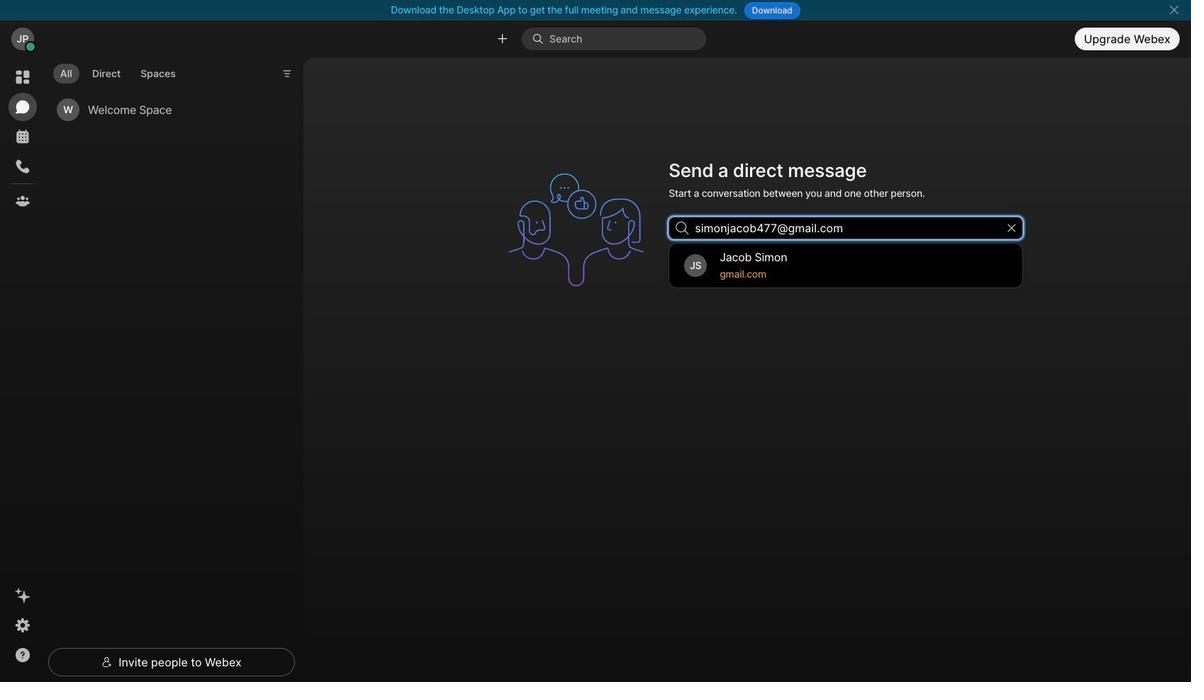 Task type: describe. For each thing, give the bounding box(es) containing it.
search_18 image
[[676, 222, 688, 235]]

start a conversation between you and one other person. image
[[501, 155, 660, 305]]

welcome space list item
[[51, 92, 284, 127]]

webex tab list
[[9, 63, 37, 216]]



Task type: locate. For each thing, give the bounding box(es) containing it.
jacob simon list item
[[673, 248, 1019, 284]]

Add people by name or email text field
[[669, 217, 1023, 240]]

tab list
[[50, 56, 186, 88]]

navigation
[[0, 57, 45, 683]]

cancel_16 image
[[1168, 4, 1180, 16]]



